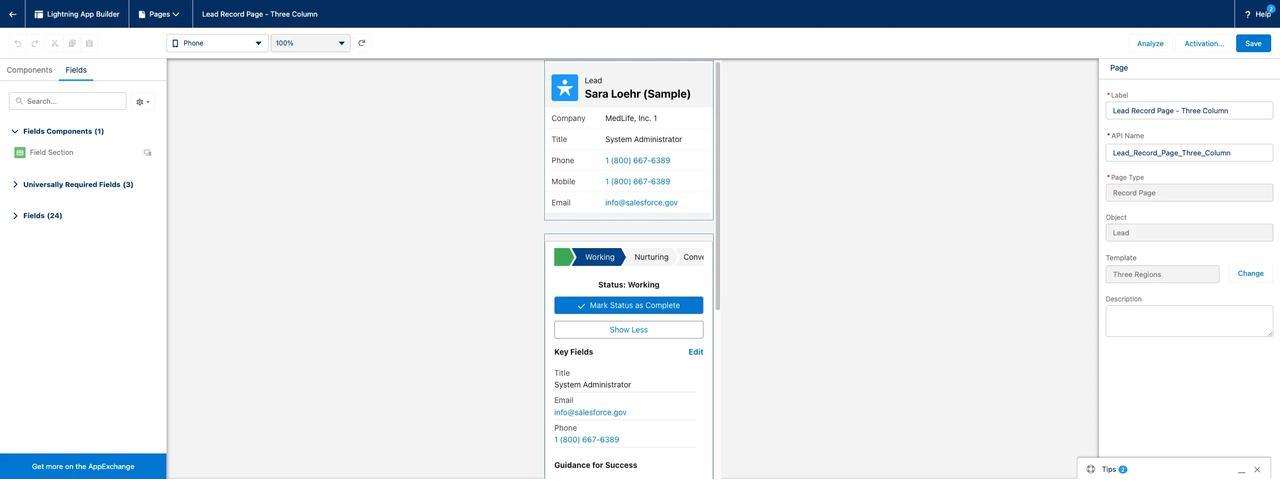 Task type: describe. For each thing, give the bounding box(es) containing it.
Search... search field
[[9, 92, 127, 110]]

get more on the appexchange button
[[0, 454, 167, 479]]

phone button
[[167, 34, 269, 52]]

(1)
[[94, 126, 104, 135]]

help
[[1257, 9, 1272, 18]]

column
[[292, 9, 318, 18]]

get more on the appexchange
[[32, 462, 135, 471]]

section
[[48, 148, 73, 157]]

fields for fields components (1)
[[23, 126, 45, 135]]

label
[[1112, 91, 1129, 99]]

builder
[[96, 9, 120, 18]]

lightning
[[47, 9, 79, 18]]

2 for tips
[[1122, 466, 1125, 473]]

field section link
[[10, 145, 152, 160]]

the
[[76, 462, 86, 471]]

name
[[1125, 131, 1145, 140]]

* api name
[[1108, 131, 1145, 140]]

tips
[[1103, 464, 1117, 473]]

(24)
[[47, 211, 63, 220]]

appexchange
[[88, 462, 135, 471]]

change
[[1239, 269, 1265, 278]]

Template text field
[[1107, 265, 1221, 283]]

app
[[81, 9, 94, 18]]

-
[[265, 9, 269, 18]]

object
[[1107, 213, 1127, 221]]

pages link
[[129, 0, 193, 28]]

2 group from the left
[[46, 34, 98, 52]]

tab list containing components
[[0, 59, 167, 81]]

field
[[30, 148, 46, 157]]

2 vertical spatial page
[[1112, 173, 1128, 181]]

2 for help
[[1270, 6, 1274, 12]]

text default image
[[144, 149, 152, 157]]

1 vertical spatial page
[[1111, 63, 1129, 72]]

get
[[32, 462, 44, 471]]

description
[[1107, 295, 1143, 303]]

fields for fields
[[66, 65, 87, 74]]

analyze
[[1138, 39, 1165, 47]]

field section
[[30, 148, 73, 157]]

save
[[1246, 39, 1263, 47]]



Task type: vqa. For each thing, say whether or not it's contained in the screenshot.
To
no



Task type: locate. For each thing, give the bounding box(es) containing it.
activation... button
[[1176, 34, 1235, 52]]

type
[[1129, 173, 1145, 181]]

0 vertical spatial page
[[247, 9, 263, 18]]

1 vertical spatial components
[[47, 126, 92, 135]]

Object text field
[[1107, 223, 1274, 241]]

record
[[221, 9, 245, 18]]

universally
[[23, 180, 63, 189]]

0 horizontal spatial 2
[[1122, 466, 1125, 473]]

0 vertical spatial components
[[7, 65, 52, 74]]

0 horizontal spatial group
[[9, 34, 44, 52]]

page
[[247, 9, 263, 18], [1111, 63, 1129, 72], [1112, 173, 1128, 181]]

components left fields link
[[7, 65, 52, 74]]

fields components (1)
[[23, 126, 104, 135]]

lead record page - three column
[[202, 9, 318, 18]]

template
[[1107, 253, 1137, 262]]

1 * from the top
[[1108, 91, 1111, 99]]

* for * label
[[1108, 91, 1111, 99]]

fields
[[66, 65, 87, 74], [23, 126, 45, 135], [99, 180, 121, 189], [23, 211, 45, 220]]

0 vertical spatial 2
[[1270, 6, 1274, 12]]

fields (24)
[[23, 211, 63, 220]]

phone
[[184, 39, 204, 47]]

fields left (24)
[[23, 211, 45, 220]]

0 vertical spatial *
[[1108, 91, 1111, 99]]

1 vertical spatial *
[[1108, 131, 1111, 140]]

* left api
[[1108, 131, 1111, 140]]

fields up field
[[23, 126, 45, 135]]

1 vertical spatial 2
[[1122, 466, 1125, 473]]

3 * from the top
[[1108, 173, 1111, 181]]

activation...
[[1186, 39, 1225, 47]]

2 right tips
[[1122, 466, 1125, 473]]

* label
[[1108, 91, 1129, 99]]

* left type
[[1108, 173, 1111, 181]]

lightning app builder
[[47, 9, 120, 18]]

Description text field
[[1107, 305, 1274, 337]]

1 horizontal spatial group
[[46, 34, 98, 52]]

2 * from the top
[[1108, 131, 1111, 140]]

2 inside tips 2
[[1122, 466, 1125, 473]]

api
[[1112, 131, 1123, 140]]

analyze button
[[1129, 34, 1174, 52]]

page up "label"
[[1111, 63, 1129, 72]]

1 horizontal spatial 2
[[1270, 6, 1274, 12]]

2 inside help 2
[[1270, 6, 1274, 12]]

components
[[7, 65, 52, 74], [47, 126, 92, 135]]

* for * api name
[[1108, 131, 1111, 140]]

change button
[[1230, 263, 1274, 283]]

tab list
[[0, 59, 167, 81]]

universally required fields (3)
[[23, 180, 134, 189]]

* for * page type
[[1108, 173, 1111, 181]]

components up section
[[47, 126, 92, 135]]

1 group from the left
[[9, 34, 44, 52]]

* page type
[[1108, 173, 1145, 181]]

group up fields link
[[46, 34, 98, 52]]

(3)
[[123, 180, 134, 189]]

*
[[1108, 91, 1111, 99], [1108, 131, 1111, 140], [1108, 173, 1111, 181]]

* left "label"
[[1108, 91, 1111, 99]]

fields for fields (24)
[[23, 211, 45, 220]]

page left type
[[1112, 173, 1128, 181]]

save button
[[1237, 34, 1272, 52]]

group up components link
[[9, 34, 44, 52]]

group
[[9, 34, 44, 52], [46, 34, 98, 52]]

fields link
[[66, 59, 87, 81]]

None text field
[[1107, 144, 1274, 161], [1107, 184, 1274, 201], [1107, 144, 1274, 161], [1107, 184, 1274, 201]]

page left -
[[247, 9, 263, 18]]

required
[[65, 180, 97, 189]]

fields left (3)
[[99, 180, 121, 189]]

lead
[[202, 9, 219, 18]]

None text field
[[1107, 102, 1274, 119]]

more
[[46, 462, 63, 471]]

components link
[[7, 59, 52, 81]]

2 vertical spatial *
[[1108, 173, 1111, 181]]

pages
[[150, 9, 170, 18]]

2 up save button on the top
[[1270, 6, 1274, 12]]

fields up search... search box
[[66, 65, 87, 74]]

2
[[1270, 6, 1274, 12], [1122, 466, 1125, 473]]

three
[[271, 9, 290, 18]]

help 2
[[1257, 6, 1274, 18]]

on
[[65, 462, 74, 471]]

tips 2
[[1103, 464, 1125, 473]]



